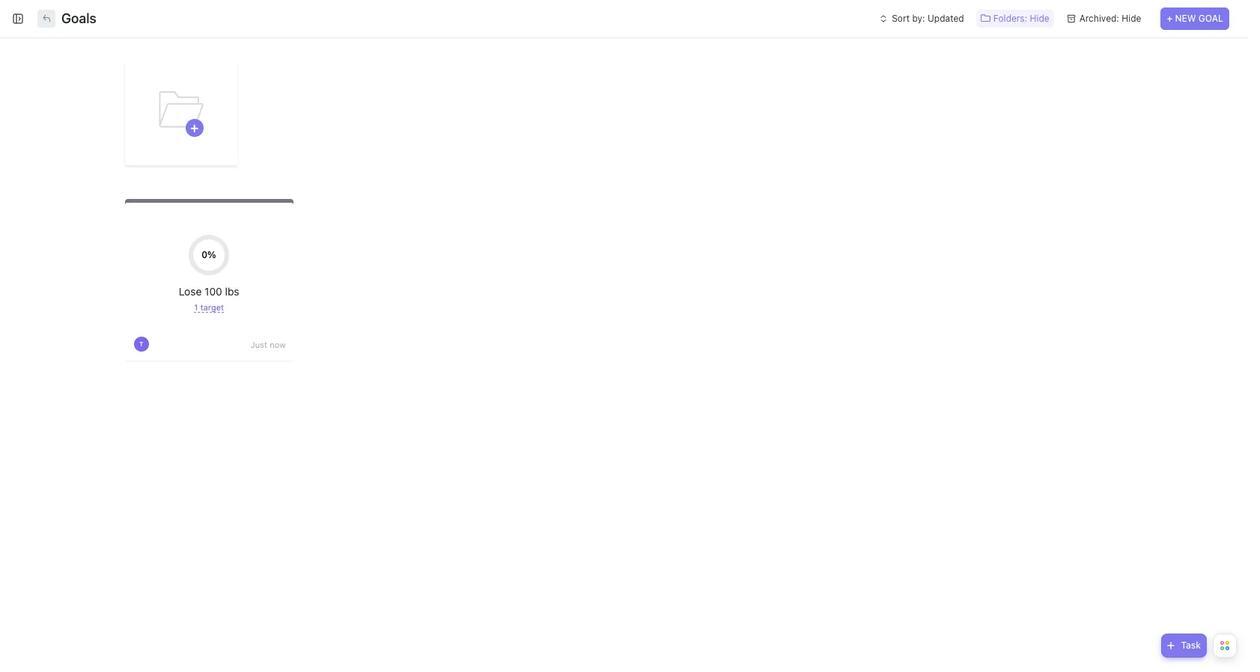 Task type: describe. For each thing, give the bounding box(es) containing it.
+ new goal
[[1167, 13, 1223, 24]]

hide for folders: hide
[[1030, 13, 1049, 24]]

1
[[194, 302, 198, 312]]

lose
[[179, 285, 202, 298]]

by:
[[912, 13, 925, 24]]

just now
[[251, 340, 286, 349]]

just
[[251, 340, 267, 349]]

lose 100 lbs 1 target
[[179, 285, 239, 312]]

target
[[200, 302, 224, 312]]

task
[[1181, 640, 1201, 651]]

t
[[139, 341, 143, 348]]

goal
[[1198, 13, 1223, 24]]

archived:
[[1079, 13, 1119, 24]]

updated
[[928, 13, 964, 24]]



Task type: locate. For each thing, give the bounding box(es) containing it.
+ for + new goal
[[1167, 13, 1173, 24]]

1 horizontal spatial hide
[[1122, 13, 1141, 24]]

goals
[[61, 10, 96, 26]]

hide for archived: hide
[[1122, 13, 1141, 24]]

new
[[1175, 13, 1196, 24]]

1 hide from the left
[[1030, 13, 1049, 24]]

folders: hide
[[993, 13, 1049, 24]]

now
[[270, 340, 286, 349]]

lbs
[[225, 285, 239, 298]]

100
[[204, 285, 222, 298]]

t button
[[132, 335, 150, 353]]

+ for +
[[190, 120, 198, 136]]

archived: hide
[[1079, 13, 1141, 24]]

hide
[[1030, 13, 1049, 24], [1122, 13, 1141, 24]]

sort
[[892, 13, 910, 24]]

+
[[1167, 13, 1173, 24], [190, 120, 198, 136]]

sort by: updated
[[892, 13, 964, 24]]

0 horizontal spatial +
[[190, 120, 198, 136]]

folders:
[[993, 13, 1027, 24]]

2 hide from the left
[[1122, 13, 1141, 24]]

0 horizontal spatial hide
[[1030, 13, 1049, 24]]

0 vertical spatial +
[[1167, 13, 1173, 24]]

1 horizontal spatial +
[[1167, 13, 1173, 24]]

hide right 'folders:'
[[1030, 13, 1049, 24]]

hide right "archived:"
[[1122, 13, 1141, 24]]

sort by: updated button
[[874, 10, 968, 28]]

1 vertical spatial +
[[190, 120, 198, 136]]



Task type: vqa. For each thing, say whether or not it's contained in the screenshot.
T at the bottom left
yes



